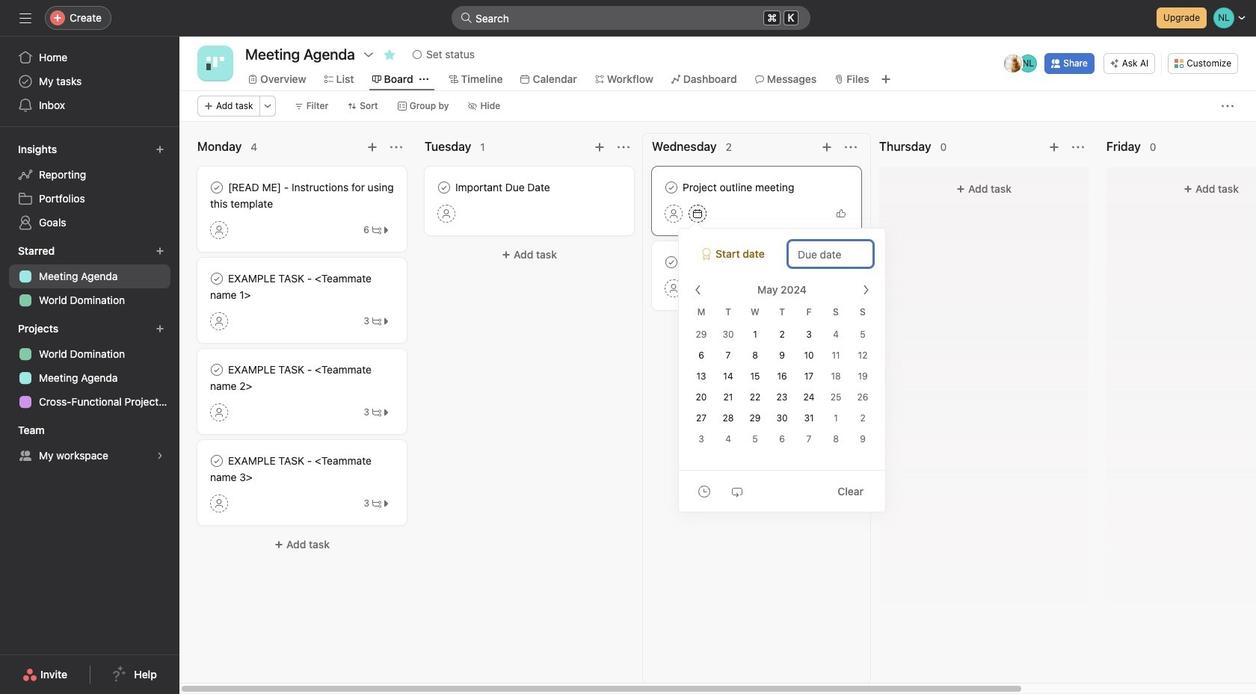 Task type: describe. For each thing, give the bounding box(es) containing it.
Search tasks, projects, and more text field
[[452, 6, 811, 30]]

new insights image
[[156, 145, 165, 154]]

next month image
[[860, 284, 872, 296]]

more section actions image for 1st add task icon from left
[[618, 141, 630, 153]]

global element
[[0, 37, 179, 126]]

tab actions image
[[419, 75, 428, 84]]

hide sidebar image
[[19, 12, 31, 24]]

starred element
[[0, 238, 179, 316]]

board image
[[206, 55, 224, 73]]

projects element
[[0, 316, 179, 417]]

more actions image
[[1222, 100, 1234, 112]]

add items to starred image
[[156, 247, 165, 256]]

more section actions image for first add task icon from the right
[[1072, 141, 1084, 153]]

new project or portfolio image
[[156, 325, 165, 334]]

previous month image
[[692, 284, 704, 296]]

show options image
[[363, 49, 375, 61]]

3 add task image from the left
[[1048, 141, 1060, 153]]

remove from starred image
[[384, 49, 396, 61]]

add time image
[[698, 486, 710, 498]]



Task type: locate. For each thing, give the bounding box(es) containing it.
0 horizontal spatial add task image
[[594, 141, 606, 153]]

insights element
[[0, 136, 179, 238]]

prominent image
[[461, 12, 473, 24]]

more actions image
[[263, 102, 272, 111]]

1 add task image from the left
[[594, 141, 606, 153]]

more section actions image for 2nd add task icon from left
[[845, 141, 857, 153]]

Mark complete checkbox
[[435, 179, 453, 197], [663, 254, 681, 271], [208, 270, 226, 288], [208, 361, 226, 379]]

add task image
[[366, 141, 378, 153]]

Due date text field
[[788, 241, 873, 268]]

mark complete image for 2nd add task icon from left
[[663, 179, 681, 197]]

mark complete checkbox for 2nd add task icon from left
[[663, 179, 681, 197]]

2 horizontal spatial add task image
[[1048, 141, 1060, 153]]

add task image
[[594, 141, 606, 153], [821, 141, 833, 153], [1048, 141, 1060, 153]]

see details, my workspace image
[[156, 452, 165, 461]]

mark complete image
[[208, 361, 226, 379], [208, 452, 226, 470]]

2 add task image from the left
[[821, 141, 833, 153]]

None field
[[452, 6, 811, 30]]

mark complete image
[[208, 179, 226, 197], [435, 179, 453, 197], [663, 179, 681, 197], [663, 254, 681, 271], [208, 270, 226, 288]]

mark complete checkbox for add task image
[[208, 179, 226, 197]]

2 more section actions image from the left
[[618, 141, 630, 153]]

mark complete image for 1st add task icon from left
[[435, 179, 453, 197]]

Mark complete checkbox
[[208, 179, 226, 197], [663, 179, 681, 197], [208, 452, 226, 470]]

mark complete image for add task image
[[208, 179, 226, 197]]

add tab image
[[880, 73, 892, 85]]

2 mark complete image from the top
[[208, 452, 226, 470]]

1 vertical spatial mark complete image
[[208, 452, 226, 470]]

0 likes. click to like this task image
[[837, 209, 846, 218]]

teams element
[[0, 417, 179, 471]]

more section actions image for add task image
[[390, 141, 402, 153]]

1 mark complete image from the top
[[208, 361, 226, 379]]

3 more section actions image from the left
[[845, 141, 857, 153]]

more section actions image
[[390, 141, 402, 153], [618, 141, 630, 153], [845, 141, 857, 153], [1072, 141, 1084, 153]]

0 vertical spatial mark complete image
[[208, 361, 226, 379]]

1 more section actions image from the left
[[390, 141, 402, 153]]

4 more section actions image from the left
[[1072, 141, 1084, 153]]

set to repeat image
[[731, 486, 743, 498]]

1 horizontal spatial add task image
[[821, 141, 833, 153]]



Task type: vqa. For each thing, say whether or not it's contained in the screenshot.
second list item from the bottom of the page
no



